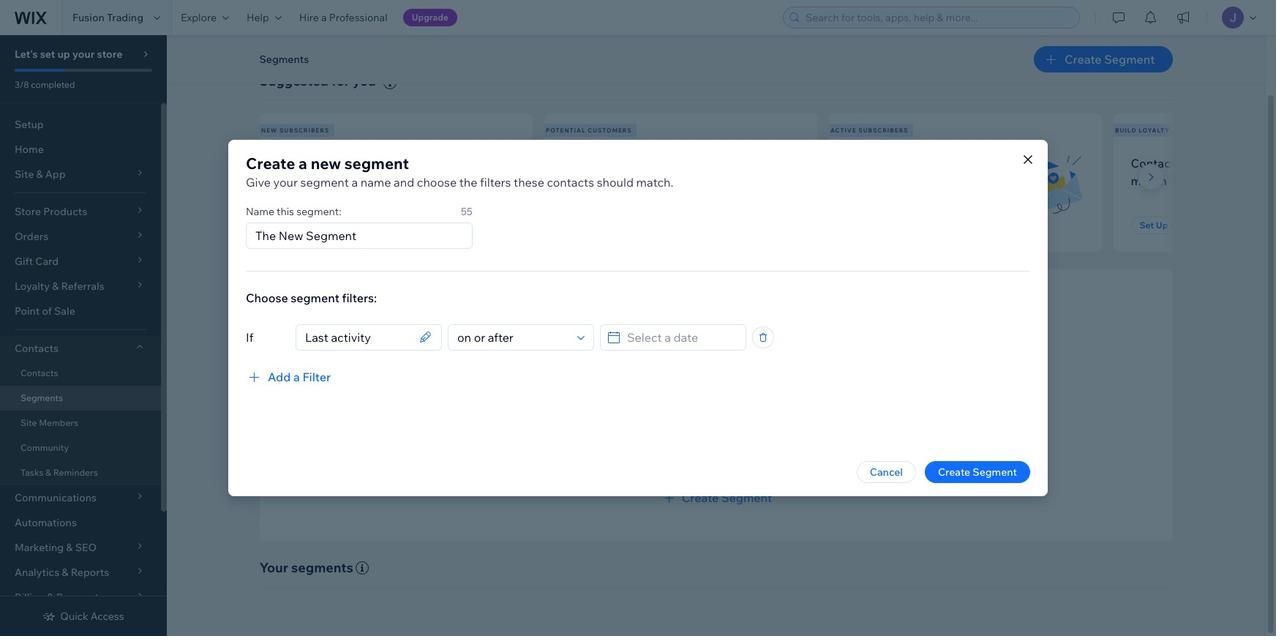 Task type: describe. For each thing, give the bounding box(es) containing it.
subscribers for new subscribers
[[280, 127, 330, 134]]

site
[[21, 417, 37, 428]]

3/8 completed
[[15, 79, 75, 90]]

new subscribers
[[261, 127, 330, 134]]

this
[[277, 205, 294, 218]]

hire
[[299, 11, 319, 24]]

new for new contacts who recently subscribed to your mailing list
[[277, 156, 302, 170]]

who for purchase
[[675, 156, 698, 170]]

contacts for contacts 'link' at the left bottom
[[21, 368, 58, 379]]

add a filter
[[268, 370, 331, 384]]

tasks
[[21, 467, 43, 478]]

1 vertical spatial create segment
[[939, 466, 1018, 479]]

hire a professional link
[[291, 0, 397, 35]]

potential customers who haven't made a purchase yet
[[562, 156, 719, 188]]

potential customers
[[546, 127, 632, 134]]

contacts inside new contacts who recently subscribed to your mailing list
[[305, 156, 352, 170]]

segments button
[[252, 48, 316, 70]]

know
[[603, 454, 629, 467]]

access
[[91, 610, 124, 623]]

birthday
[[1220, 156, 1266, 170]]

new for new subscribers
[[261, 127, 278, 134]]

customers for potential customers
[[588, 127, 632, 134]]

your inside create a new segment give your segment a name and choose the filters these contacts should match.
[[274, 175, 298, 190]]

up for first set up segment button from the right
[[1157, 220, 1169, 231]]

create segment button for cancel
[[925, 461, 1031, 483]]

let's set up your store
[[15, 48, 123, 61]]

name
[[246, 205, 275, 218]]

contacts inside contacts with a birthday th
[[1132, 156, 1182, 170]]

55
[[461, 205, 473, 218]]

segments for the "segments" link at the left of the page
[[21, 392, 63, 403]]

list containing new contacts who recently subscribed to your mailing list
[[257, 113, 1277, 252]]

quick access
[[60, 610, 124, 623]]

a inside contacts with a birthday th
[[1211, 156, 1217, 170]]

cancel
[[870, 466, 903, 479]]

and for your
[[834, 454, 852, 467]]

your
[[260, 559, 289, 576]]

set for 2nd set up segment button from right
[[286, 220, 300, 231]]

sidebar element
[[0, 35, 167, 636]]

your segments
[[260, 559, 354, 576]]

new
[[311, 154, 341, 173]]

th
[[1269, 156, 1277, 170]]

3/8
[[15, 79, 29, 90]]

1 set up segment button from the left
[[277, 217, 363, 234]]

hire a professional
[[299, 11, 388, 24]]

up for 2nd set up segment button from right
[[302, 220, 314, 231]]

Search for tools, apps, help & more... field
[[802, 7, 1076, 28]]

create a new segment give your segment a name and choose the filters these contacts should match.
[[246, 154, 674, 190]]

subscribed
[[277, 173, 339, 188]]

subscribers for active subscribers
[[859, 127, 909, 134]]

value
[[679, 454, 704, 467]]

more
[[855, 454, 880, 467]]

sale
[[54, 305, 75, 318]]

of
[[42, 305, 52, 318]]

mailing
[[383, 173, 423, 188]]

contacts button
[[0, 336, 161, 361]]

with
[[1184, 156, 1208, 170]]

name this segment:
[[246, 205, 342, 218]]

contacts link
[[0, 361, 161, 386]]

automations link
[[0, 510, 161, 535]]

quick
[[60, 610, 88, 623]]

cancel button
[[857, 461, 917, 483]]

build loyalty
[[1116, 127, 1171, 134]]

potential for potential customers
[[546, 127, 586, 134]]

create inside create a new segment give your segment a name and choose the filters these contacts should match.
[[246, 154, 295, 173]]

set
[[40, 48, 55, 61]]

help button
[[238, 0, 291, 35]]

setup
[[15, 118, 44, 131]]

members
[[39, 417, 78, 428]]

help
[[247, 11, 269, 24]]

if
[[246, 330, 254, 345]]

reminders
[[53, 467, 98, 478]]

fusion
[[72, 11, 105, 24]]

create segment for the create segment 'button' to the left
[[682, 490, 773, 505]]

let's
[[15, 48, 38, 61]]

2 vertical spatial segment
[[291, 291, 340, 305]]

upgrade button
[[403, 9, 458, 26]]

setup link
[[0, 112, 161, 137]]

0 horizontal spatial create segment button
[[660, 489, 773, 507]]

active subscribers
[[831, 127, 909, 134]]

choose segment filters:
[[246, 291, 377, 305]]

suggested
[[260, 72, 329, 89]]

up
[[57, 48, 70, 61]]

contacts inside create a new segment give your segment a name and choose the filters these contacts should match.
[[547, 175, 595, 190]]

yet
[[701, 173, 719, 188]]

completed
[[31, 79, 75, 90]]

community
[[21, 442, 69, 453]]

professional
[[329, 11, 388, 24]]

a up subscribed
[[299, 154, 307, 173]]



Task type: locate. For each thing, give the bounding box(es) containing it.
new up give
[[261, 127, 278, 134]]

None field
[[301, 325, 415, 350]]

suggested for you
[[260, 72, 376, 89]]

customers for potential customers who haven't made a purchase yet
[[614, 156, 672, 170]]

0 horizontal spatial set up segment
[[286, 220, 355, 231]]

0 horizontal spatial set up segment button
[[277, 217, 363, 234]]

1 horizontal spatial subscribers
[[859, 127, 909, 134]]

set
[[286, 220, 300, 231], [1140, 220, 1155, 231]]

segments inside button
[[260, 53, 309, 66]]

customers up match.
[[614, 156, 672, 170]]

set up segment down segment:
[[286, 220, 355, 231]]

0 vertical spatial contacts
[[1132, 156, 1182, 170]]

contacts
[[305, 156, 352, 170], [547, 175, 595, 190]]

a left the name
[[352, 175, 358, 190]]

1 set up segment from the left
[[286, 220, 355, 231]]

build
[[1116, 127, 1137, 134]]

give
[[246, 175, 271, 190]]

1 vertical spatial new
[[277, 156, 302, 170]]

1 horizontal spatial create segment button
[[925, 461, 1031, 483]]

haven't
[[562, 173, 602, 188]]

quick access button
[[43, 610, 124, 623]]

set up segment for 2nd set up segment button from right
[[286, 220, 355, 231]]

your left mailing on the left of the page
[[355, 173, 380, 188]]

name
[[361, 175, 391, 190]]

your right give
[[274, 175, 298, 190]]

0 horizontal spatial set
[[286, 220, 300, 231]]

&
[[45, 467, 51, 478]]

1 vertical spatial customers
[[614, 156, 672, 170]]

your left high-
[[631, 454, 652, 467]]

purchase
[[648, 173, 699, 188]]

and down recently
[[394, 175, 415, 190]]

contacts up subscribed
[[305, 156, 352, 170]]

2 set from the left
[[1140, 220, 1155, 231]]

segments up suggested
[[260, 53, 309, 66]]

subscribers
[[280, 127, 330, 134], [859, 127, 909, 134]]

Select a date field
[[623, 325, 742, 350]]

contacts
[[1132, 156, 1182, 170], [15, 342, 59, 355], [21, 368, 58, 379]]

tasks & reminders link
[[0, 461, 161, 485]]

contacts down point of sale at the left
[[15, 342, 59, 355]]

segment left filters:
[[291, 291, 340, 305]]

1 vertical spatial segment
[[301, 175, 349, 190]]

who for your
[[355, 156, 378, 170]]

loyalty
[[1139, 127, 1171, 134]]

subscribers up new
[[280, 127, 330, 134]]

new
[[261, 127, 278, 134], [277, 156, 302, 170]]

0 horizontal spatial up
[[302, 220, 314, 231]]

new up subscribed
[[277, 156, 302, 170]]

your inside sidebar element
[[72, 48, 95, 61]]

potential for potential customers who haven't made a purchase yet
[[562, 156, 611, 170]]

who inside potential customers who haven't made a purchase yet
[[675, 156, 698, 170]]

Name this segment: field
[[251, 223, 468, 248]]

add a filter button
[[246, 368, 331, 386]]

point
[[15, 305, 40, 318]]

1 horizontal spatial set up segment button
[[1132, 217, 1218, 234]]

a right hire
[[321, 11, 327, 24]]

who up the name
[[355, 156, 378, 170]]

add
[[268, 370, 291, 384]]

1 horizontal spatial set up segment
[[1140, 220, 1209, 231]]

point of sale link
[[0, 299, 161, 324]]

new inside new contacts who recently subscribed to your mailing list
[[277, 156, 302, 170]]

set up segment button down contacts with a birthday th
[[1132, 217, 1218, 234]]

your inside new contacts who recently subscribed to your mailing list
[[355, 173, 380, 188]]

segment:
[[297, 205, 342, 218]]

subscribers right active at the right top of the page
[[859, 127, 909, 134]]

trading
[[107, 11, 144, 24]]

0 vertical spatial to
[[341, 173, 353, 188]]

customers up potential customers who haven't made a purchase yet on the top of page
[[588, 127, 632, 134]]

0 vertical spatial create segment button
[[1035, 46, 1173, 72]]

1 vertical spatial contacts
[[547, 175, 595, 190]]

to inside new contacts who recently subscribed to your mailing list
[[341, 173, 353, 188]]

2 vertical spatial contacts
[[21, 368, 58, 379]]

segments for segments button
[[260, 53, 309, 66]]

0 vertical spatial and
[[394, 175, 415, 190]]

0 vertical spatial segment
[[345, 154, 409, 173]]

1 horizontal spatial and
[[834, 454, 852, 467]]

set up segment for first set up segment button from the right
[[1140, 220, 1209, 231]]

the
[[460, 175, 478, 190]]

customers inside potential customers who haven't made a purchase yet
[[614, 156, 672, 170]]

to left the name
[[341, 173, 353, 188]]

contacts right these
[[547, 175, 595, 190]]

create segment button
[[1035, 46, 1173, 72], [925, 461, 1031, 483], [660, 489, 773, 507]]

home
[[15, 143, 44, 156]]

0 vertical spatial segments
[[260, 53, 309, 66]]

a inside hire a professional link
[[321, 11, 327, 24]]

1 vertical spatial contacts
[[15, 342, 59, 355]]

0 horizontal spatial subscribers
[[280, 127, 330, 134]]

fusion trading
[[72, 11, 144, 24]]

segments
[[260, 53, 309, 66], [21, 392, 63, 403]]

1 vertical spatial create segment button
[[925, 461, 1031, 483]]

a right made
[[639, 173, 645, 188]]

recently
[[381, 156, 426, 170]]

2 up from the left
[[1157, 220, 1169, 231]]

tasks & reminders
[[21, 467, 98, 478]]

home link
[[0, 137, 161, 162]]

1 who from the left
[[355, 156, 378, 170]]

choose
[[246, 291, 288, 305]]

a right the "add"
[[294, 370, 300, 384]]

create segment
[[1065, 52, 1156, 67], [939, 466, 1018, 479], [682, 490, 773, 505]]

2 horizontal spatial create segment
[[1065, 52, 1156, 67]]

segments
[[291, 559, 354, 576]]

these
[[514, 175, 545, 190]]

contacts down loyalty
[[1132, 156, 1182, 170]]

and left more
[[834, 454, 852, 467]]

a
[[321, 11, 327, 24], [299, 154, 307, 173], [1211, 156, 1217, 170], [639, 173, 645, 188], [352, 175, 358, 190], [294, 370, 300, 384]]

list
[[426, 173, 442, 188]]

2 set up segment button from the left
[[1132, 217, 1218, 234]]

2 subscribers from the left
[[859, 127, 909, 134]]

a inside add a filter button
[[294, 370, 300, 384]]

potential
[[762, 454, 804, 467]]

segment up the name
[[345, 154, 409, 173]]

for
[[332, 72, 350, 89]]

automations
[[15, 516, 77, 529]]

a inside potential customers who haven't made a purchase yet
[[639, 173, 645, 188]]

1 horizontal spatial create segment
[[939, 466, 1018, 479]]

0 horizontal spatial to
[[341, 173, 353, 188]]

your right up
[[72, 48, 95, 61]]

segments up site members at the bottom left of page
[[21, 392, 63, 403]]

filter
[[303, 370, 331, 384]]

0 vertical spatial contacts
[[305, 156, 352, 170]]

0 horizontal spatial create segment
[[682, 490, 773, 505]]

upgrade
[[412, 12, 449, 23]]

a right with
[[1211, 156, 1217, 170]]

new contacts who recently subscribed to your mailing list
[[277, 156, 442, 188]]

set up segment down contacts with a birthday th
[[1140, 220, 1209, 231]]

2 who from the left
[[675, 156, 698, 170]]

leads
[[806, 454, 832, 467]]

1 horizontal spatial who
[[675, 156, 698, 170]]

0 horizontal spatial contacts
[[305, 156, 352, 170]]

1 horizontal spatial contacts
[[547, 175, 595, 190]]

and for segment
[[394, 175, 415, 190]]

explore
[[181, 11, 217, 24]]

to right get
[[591, 454, 601, 467]]

2 horizontal spatial create segment button
[[1035, 46, 1173, 72]]

1 vertical spatial segments
[[21, 392, 63, 403]]

1 horizontal spatial to
[[591, 454, 601, 467]]

2 vertical spatial create segment
[[682, 490, 773, 505]]

point of sale
[[15, 305, 75, 318]]

0 vertical spatial create segment
[[1065, 52, 1156, 67]]

1 up from the left
[[302, 220, 314, 231]]

get to know your high-value customers, potential leads and more
[[571, 454, 880, 467]]

create segment for the create segment 'button' related to segments
[[1065, 52, 1156, 67]]

1 set from the left
[[286, 220, 300, 231]]

segment
[[1105, 52, 1156, 67], [316, 220, 355, 231], [1171, 220, 1209, 231], [973, 466, 1018, 479], [722, 490, 773, 505]]

0 horizontal spatial and
[[394, 175, 415, 190]]

and
[[394, 175, 415, 190], [834, 454, 852, 467]]

active
[[831, 127, 857, 134]]

2 vertical spatial create segment button
[[660, 489, 773, 507]]

Choose a condition field
[[453, 325, 573, 350]]

segments inside sidebar element
[[21, 392, 63, 403]]

1 vertical spatial potential
[[562, 156, 611, 170]]

who inside new contacts who recently subscribed to your mailing list
[[355, 156, 378, 170]]

potential inside potential customers who haven't made a purchase yet
[[562, 156, 611, 170]]

set up segment button down subscribed
[[277, 217, 363, 234]]

up down contacts with a birthday th
[[1157, 220, 1169, 231]]

1 vertical spatial and
[[834, 454, 852, 467]]

made
[[605, 173, 636, 188]]

who
[[355, 156, 378, 170], [675, 156, 698, 170]]

who up purchase
[[675, 156, 698, 170]]

0 vertical spatial customers
[[588, 127, 632, 134]]

0 vertical spatial new
[[261, 127, 278, 134]]

0 horizontal spatial segments
[[21, 392, 63, 403]]

set for first set up segment button from the right
[[1140, 220, 1155, 231]]

contacts with a birthday th
[[1132, 156, 1277, 188]]

1 horizontal spatial up
[[1157, 220, 1169, 231]]

store
[[97, 48, 123, 61]]

list
[[257, 113, 1277, 252]]

segments link
[[0, 386, 161, 411]]

to
[[341, 173, 353, 188], [591, 454, 601, 467]]

filters
[[480, 175, 511, 190]]

contacts inside contacts 'link'
[[21, 368, 58, 379]]

1 subscribers from the left
[[280, 127, 330, 134]]

up down segment:
[[302, 220, 314, 231]]

get
[[571, 454, 589, 467]]

create segment button for segments
[[1035, 46, 1173, 72]]

contacts down contacts dropdown button
[[21, 368, 58, 379]]

0 horizontal spatial who
[[355, 156, 378, 170]]

contacts for contacts dropdown button
[[15, 342, 59, 355]]

should
[[597, 175, 634, 190]]

contacts inside contacts dropdown button
[[15, 342, 59, 355]]

high-
[[655, 454, 679, 467]]

segment
[[345, 154, 409, 173], [301, 175, 349, 190], [291, 291, 340, 305]]

community link
[[0, 436, 161, 461]]

choose
[[417, 175, 457, 190]]

segment down new
[[301, 175, 349, 190]]

set up segment button
[[277, 217, 363, 234], [1132, 217, 1218, 234]]

0 vertical spatial potential
[[546, 127, 586, 134]]

1 vertical spatial to
[[591, 454, 601, 467]]

1 horizontal spatial set
[[1140, 220, 1155, 231]]

site members link
[[0, 411, 161, 436]]

2 set up segment from the left
[[1140, 220, 1209, 231]]

and inside create a new segment give your segment a name and choose the filters these contacts should match.
[[394, 175, 415, 190]]

1 horizontal spatial segments
[[260, 53, 309, 66]]



Task type: vqa. For each thing, say whether or not it's contained in the screenshot.
on
no



